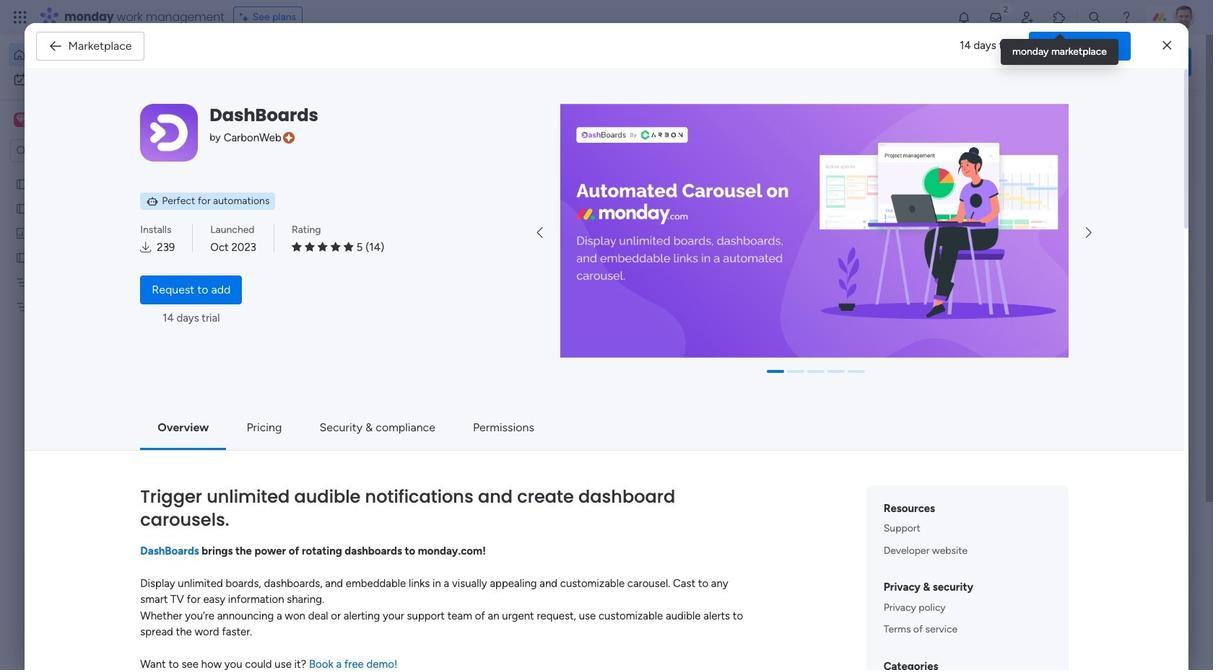 Task type: locate. For each thing, give the bounding box(es) containing it.
public board image
[[15, 177, 29, 191]]

public board image
[[15, 201, 29, 215], [15, 251, 29, 264], [241, 264, 257, 279], [241, 440, 257, 456]]

templates image image
[[988, 291, 1178, 390]]

option down search in workspace field
[[0, 171, 184, 174]]

circle o image
[[997, 191, 1006, 202], [997, 209, 1006, 220]]

0 horizontal spatial add to favorites image
[[428, 441, 443, 455]]

0 vertical spatial circle o image
[[997, 191, 1006, 202]]

1 vertical spatial circle o image
[[997, 209, 1006, 220]]

0 vertical spatial public dashboard image
[[15, 226, 29, 240]]

1 check circle image from the top
[[997, 136, 1006, 146]]

update feed image
[[989, 10, 1003, 25]]

1 circle o image from the top
[[997, 191, 1006, 202]]

terry turtle image
[[257, 594, 286, 622]]

0 vertical spatial terry turtle image
[[1173, 6, 1196, 29]]

component image
[[241, 286, 254, 299]]

quick search results list box
[[223, 135, 940, 503]]

workspace image
[[14, 112, 28, 128], [16, 112, 26, 128]]

v2 download image
[[140, 240, 151, 256]]

check circle image
[[997, 136, 1006, 146], [997, 154, 1006, 165]]

monday marketplace image
[[1052, 10, 1067, 25]]

0 horizontal spatial star image
[[305, 242, 315, 253]]

1 vertical spatial dapulse x slim image
[[1170, 105, 1187, 122]]

0 horizontal spatial star image
[[292, 242, 302, 253]]

terry turtle image down terry turtle icon
[[257, 646, 286, 671]]

0 horizontal spatial terry turtle image
[[257, 646, 286, 671]]

1 vertical spatial public dashboard image
[[713, 264, 729, 279]]

v2 user feedback image
[[987, 54, 997, 70]]

star image
[[292, 242, 302, 253], [318, 242, 328, 253]]

public dashboard image
[[15, 226, 29, 240], [713, 264, 729, 279]]

1 horizontal spatial add to favorites image
[[900, 264, 915, 278]]

1 vertical spatial terry turtle image
[[257, 646, 286, 671]]

list box
[[0, 169, 184, 514]]

1 star image from the left
[[305, 242, 315, 253]]

1 horizontal spatial terry turtle image
[[1173, 6, 1196, 29]]

option up the workspace selection "element" on the top of the page
[[9, 43, 175, 66]]

public dashboard image up component icon
[[713, 264, 729, 279]]

marketplace arrow left image
[[537, 228, 543, 239]]

public dashboard image down public board icon
[[15, 226, 29, 240]]

2 horizontal spatial star image
[[344, 242, 354, 253]]

add to favorites image
[[900, 264, 915, 278], [428, 441, 443, 455]]

terry turtle image
[[1173, 6, 1196, 29], [257, 646, 286, 671]]

2 circle o image from the top
[[997, 209, 1006, 220]]

screenshot image
[[560, 104, 1069, 358]]

marketplace arrow right image
[[1086, 228, 1092, 239]]

star image
[[305, 242, 315, 253], [331, 242, 341, 253], [344, 242, 354, 253]]

0 vertical spatial check circle image
[[997, 136, 1006, 146]]

1 horizontal spatial star image
[[331, 242, 341, 253]]

Search in workspace field
[[30, 143, 121, 159]]

component image
[[713, 286, 726, 299]]

1 vertical spatial check circle image
[[997, 154, 1006, 165]]

1 vertical spatial option
[[0, 171, 184, 174]]

dapulse x slim image
[[1163, 37, 1172, 55], [1170, 105, 1187, 122]]

0 horizontal spatial public dashboard image
[[15, 226, 29, 240]]

v2 bolt switch image
[[1099, 54, 1108, 70]]

search everything image
[[1087, 10, 1102, 25]]

2 workspace image from the left
[[16, 112, 26, 128]]

2 element
[[369, 544, 386, 561]]

2 star image from the left
[[318, 242, 328, 253]]

terry turtle image right help image in the right top of the page
[[1173, 6, 1196, 29]]

2 check circle image from the top
[[997, 154, 1006, 165]]

1 horizontal spatial star image
[[318, 242, 328, 253]]

option
[[9, 43, 175, 66], [0, 171, 184, 174]]



Task type: vqa. For each thing, say whether or not it's contained in the screenshot.
v2 bolt switch image
yes



Task type: describe. For each thing, give the bounding box(es) containing it.
notifications image
[[957, 10, 971, 25]]

select product image
[[13, 10, 27, 25]]

0 vertical spatial dapulse x slim image
[[1163, 37, 1172, 55]]

1 vertical spatial add to favorites image
[[428, 441, 443, 455]]

3 star image from the left
[[344, 242, 354, 253]]

circle o image
[[997, 172, 1006, 183]]

close update feed (inbox) image
[[223, 544, 240, 561]]

1 workspace image from the left
[[14, 112, 28, 128]]

workspace selection element
[[14, 111, 121, 130]]

close recently visited image
[[223, 118, 240, 135]]

add to favorites image
[[664, 264, 679, 278]]

0 vertical spatial add to favorites image
[[900, 264, 915, 278]]

invite members image
[[1020, 10, 1035, 25]]

1 horizontal spatial public dashboard image
[[713, 264, 729, 279]]

2 image
[[999, 1, 1012, 17]]

help image
[[1119, 10, 1134, 25]]

app logo image
[[140, 104, 198, 162]]

perfect for automations element
[[140, 193, 275, 210]]

0 vertical spatial option
[[9, 43, 175, 66]]

1 star image from the left
[[292, 242, 302, 253]]

see plans image
[[240, 9, 253, 25]]

2 star image from the left
[[331, 242, 341, 253]]



